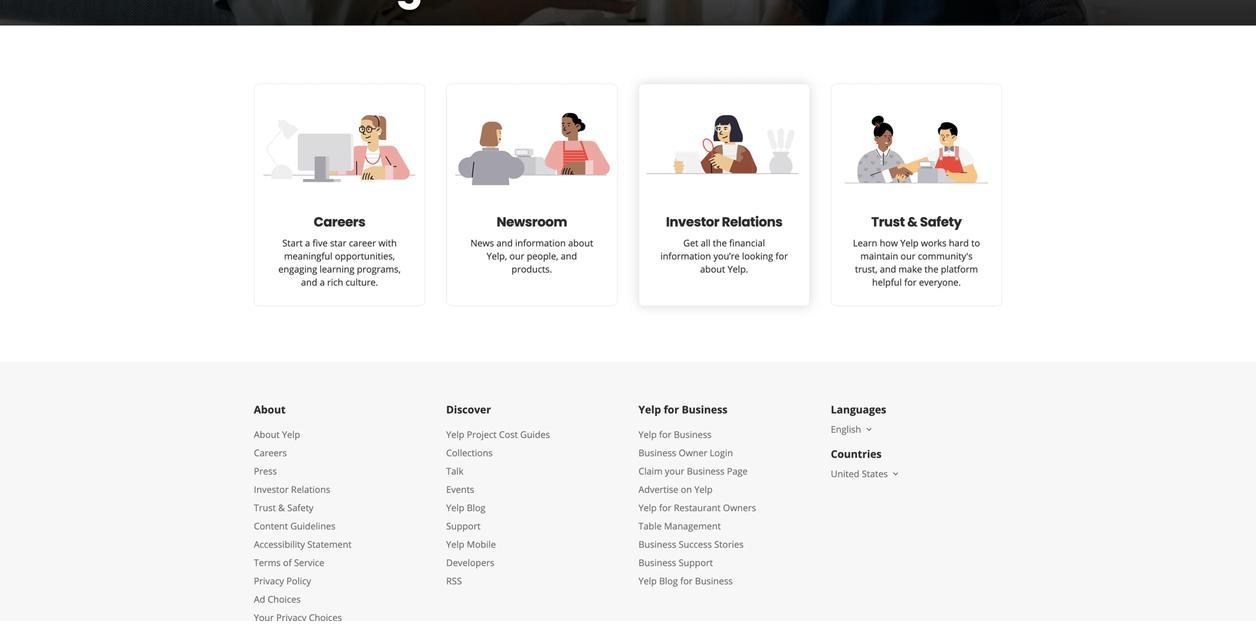 Task type: describe. For each thing, give the bounding box(es) containing it.
news
[[471, 237, 494, 249]]

about inside investor relations get all the financial information you're looking for about yelp.
[[700, 263, 726, 276]]

opportunities,
[[335, 250, 395, 262]]

press link
[[254, 465, 277, 478]]

information inside investor relations get all the financial information you're looking for about yelp.
[[661, 250, 711, 262]]

and right people,
[[561, 250, 577, 262]]

relations inside investor relations get all the financial information you're looking for about yelp.
[[722, 213, 783, 231]]

financial
[[730, 237, 765, 249]]

business down the stories
[[695, 575, 733, 588]]

newsroom news and information about yelp, our people, and products.
[[471, 213, 594, 276]]

management
[[664, 520, 721, 533]]

table management link
[[639, 520, 721, 533]]

yelp mobile link
[[446, 539, 496, 551]]

of
[[283, 557, 292, 569]]

you're
[[714, 250, 740, 262]]

success
[[679, 539, 712, 551]]

events link
[[446, 484, 474, 496]]

helpful
[[873, 276, 902, 289]]

engaging
[[278, 263, 317, 276]]

about yelp link
[[254, 429, 300, 441]]

five
[[313, 237, 328, 249]]

hard
[[949, 237, 969, 249]]

business up owner
[[674, 429, 712, 441]]

and inside the careers start a five star career with meaningful opportunities, engaging learning programs, and a rich culture.
[[301, 276, 317, 289]]

for down advertise
[[659, 502, 672, 514]]

service
[[294, 557, 325, 569]]

for down business support link
[[681, 575, 693, 588]]

privacy policy link
[[254, 575, 311, 588]]

and up yelp,
[[497, 237, 513, 249]]

safety inside about yelp careers press investor relations trust & safety content guidelines accessibility statement terms of service privacy policy ad choices
[[287, 502, 314, 514]]

yelp for business link
[[639, 429, 712, 441]]

table
[[639, 520, 662, 533]]

investor relations link
[[254, 484, 330, 496]]

for inside trust & safety learn how yelp works hard to maintain our community's trust, and make the platform helpful for everyone.
[[905, 276, 917, 289]]

yelp up claim
[[639, 429, 657, 441]]

page
[[727, 465, 748, 478]]

claim
[[639, 465, 663, 478]]

the inside trust & safety learn how yelp works hard to maintain our community's trust, and make the platform helpful for everyone.
[[925, 263, 939, 276]]

yelp right on
[[695, 484, 713, 496]]

people,
[[527, 250, 559, 262]]

to
[[972, 237, 981, 249]]

& inside trust & safety learn how yelp works hard to maintain our community's trust, and make the platform helpful for everyone.
[[908, 213, 918, 231]]

business owner login link
[[639, 447, 733, 459]]

languages
[[831, 403, 887, 417]]

owner
[[679, 447, 708, 459]]

english
[[831, 423, 862, 436]]

collections link
[[446, 447, 493, 459]]

restaurant
[[674, 502, 721, 514]]

advertise on yelp link
[[639, 484, 713, 496]]

business up 'yelp blog for business' link
[[639, 557, 677, 569]]

yelp inside trust & safety learn how yelp works hard to maintain our community's trust, and make the platform helpful for everyone.
[[901, 237, 919, 249]]

yelp blog for business link
[[639, 575, 733, 588]]

yelp for business
[[639, 403, 728, 417]]

star
[[330, 237, 347, 249]]

newsroom
[[497, 213, 567, 231]]

blog inside yelp project cost guides collections talk events yelp blog support yelp mobile developers rss
[[467, 502, 486, 514]]

our inside trust & safety learn how yelp works hard to maintain our community's trust, and make the platform helpful for everyone.
[[901, 250, 916, 262]]

programs,
[[357, 263, 401, 276]]

trust inside about yelp careers press investor relations trust & safety content guidelines accessibility statement terms of service privacy policy ad choices
[[254, 502, 276, 514]]

yelp up yelp for business link
[[639, 403, 661, 417]]

terms
[[254, 557, 281, 569]]

0 vertical spatial a
[[305, 237, 310, 249]]

investor inside investor relations get all the financial information you're looking for about yelp.
[[666, 213, 720, 231]]

trust,
[[855, 263, 878, 276]]

trust & safety link
[[254, 502, 314, 514]]

business up yelp for business link
[[682, 403, 728, 417]]

trust inside trust & safety learn how yelp works hard to maintain our community's trust, and make the platform helpful for everyone.
[[872, 213, 905, 231]]

on
[[681, 484, 692, 496]]

culture.
[[346, 276, 378, 289]]

for inside investor relations get all the financial information you're looking for about yelp.
[[776, 250, 788, 262]]

business support link
[[639, 557, 713, 569]]

career
[[349, 237, 376, 249]]

1 horizontal spatial a
[[320, 276, 325, 289]]

developers link
[[446, 557, 495, 569]]

united
[[831, 468, 860, 480]]

content
[[254, 520, 288, 533]]

your
[[665, 465, 685, 478]]

yelp down events link
[[446, 502, 465, 514]]

how
[[880, 237, 898, 249]]

and inside trust & safety learn how yelp works hard to maintain our community's trust, and make the platform helpful for everyone.
[[880, 263, 897, 276]]

careers inside the careers start a five star career with meaningful opportunities, engaging learning programs, and a rich culture.
[[314, 213, 366, 231]]

support link
[[446, 520, 481, 533]]

investor relations get all the financial information you're looking for about yelp.
[[661, 213, 788, 276]]

ad choices link
[[254, 594, 301, 606]]

project
[[467, 429, 497, 441]]

learn
[[853, 237, 878, 249]]

looking
[[742, 250, 774, 262]]

developers
[[446, 557, 495, 569]]



Task type: locate. For each thing, give the bounding box(es) containing it.
for up "business owner login" link
[[659, 429, 672, 441]]

yelp,
[[487, 250, 507, 262]]

yelp inside about yelp careers press investor relations trust & safety content guidelines accessibility statement terms of service privacy policy ad choices
[[282, 429, 300, 441]]

united states button
[[831, 468, 901, 480]]

0 horizontal spatial information
[[515, 237, 566, 249]]

trust up how
[[872, 213, 905, 231]]

content guidelines link
[[254, 520, 336, 533]]

1 vertical spatial about
[[700, 263, 726, 276]]

relations
[[722, 213, 783, 231], [291, 484, 330, 496]]

all
[[701, 237, 711, 249]]

0 horizontal spatial our
[[510, 250, 525, 262]]

a left five
[[305, 237, 310, 249]]

1 horizontal spatial trust
[[872, 213, 905, 231]]

for
[[776, 250, 788, 262], [905, 276, 917, 289], [664, 403, 679, 417], [659, 429, 672, 441], [659, 502, 672, 514], [681, 575, 693, 588]]

1 horizontal spatial &
[[908, 213, 918, 231]]

safety inside trust & safety learn how yelp works hard to maintain our community's trust, and make the platform helpful for everyone.
[[920, 213, 962, 231]]

0 vertical spatial blog
[[467, 502, 486, 514]]

for down make
[[905, 276, 917, 289]]

0 vertical spatial about
[[254, 403, 286, 417]]

0 horizontal spatial blog
[[467, 502, 486, 514]]

0 vertical spatial safety
[[920, 213, 962, 231]]

yelp up collections
[[446, 429, 465, 441]]

get
[[684, 237, 699, 249]]

policy
[[287, 575, 311, 588]]

relations up trust & safety link
[[291, 484, 330, 496]]

about for about
[[254, 403, 286, 417]]

relations up financial
[[722, 213, 783, 231]]

0 vertical spatial the
[[713, 237, 727, 249]]

blog
[[467, 502, 486, 514], [659, 575, 678, 588]]

statement
[[307, 539, 352, 551]]

trust & safety learn how yelp works hard to maintain our community's trust, and make the platform helpful for everyone.
[[853, 213, 981, 289]]

yelp for restaurant owners link
[[639, 502, 757, 514]]

1 about from the top
[[254, 403, 286, 417]]

0 horizontal spatial about
[[568, 237, 594, 249]]

& inside about yelp careers press investor relations trust & safety content guidelines accessibility statement terms of service privacy policy ad choices
[[278, 502, 285, 514]]

our up products.
[[510, 250, 525, 262]]

investor
[[666, 213, 720, 231], [254, 484, 289, 496]]

2 our from the left
[[901, 250, 916, 262]]

1 horizontal spatial relations
[[722, 213, 783, 231]]

& up make
[[908, 213, 918, 231]]

1 horizontal spatial investor
[[666, 213, 720, 231]]

about for about yelp careers press investor relations trust & safety content guidelines accessibility statement terms of service privacy policy ad choices
[[254, 429, 280, 441]]

2 about from the top
[[254, 429, 280, 441]]

business up claim
[[639, 447, 677, 459]]

1 horizontal spatial blog
[[659, 575, 678, 588]]

1 horizontal spatial about
[[700, 263, 726, 276]]

1 vertical spatial the
[[925, 263, 939, 276]]

0 horizontal spatial careers
[[254, 447, 287, 459]]

trust up content
[[254, 502, 276, 514]]

blog up support link
[[467, 502, 486, 514]]

safety up the content guidelines link
[[287, 502, 314, 514]]

information
[[515, 237, 566, 249], [661, 250, 711, 262]]

safety up the works at the top
[[920, 213, 962, 231]]

investor down press link
[[254, 484, 289, 496]]

1 horizontal spatial careers
[[314, 213, 366, 231]]

the up everyone.
[[925, 263, 939, 276]]

support down success
[[679, 557, 713, 569]]

information up people,
[[515, 237, 566, 249]]

yelp up the table
[[639, 502, 657, 514]]

mobile
[[467, 539, 496, 551]]

support
[[446, 520, 481, 533], [679, 557, 713, 569]]

products.
[[512, 263, 552, 276]]

start
[[282, 237, 303, 249]]

discover
[[446, 403, 491, 417]]

1 horizontal spatial the
[[925, 263, 939, 276]]

0 horizontal spatial safety
[[287, 502, 314, 514]]

0 vertical spatial support
[[446, 520, 481, 533]]

business
[[682, 403, 728, 417], [674, 429, 712, 441], [639, 447, 677, 459], [687, 465, 725, 478], [639, 539, 677, 551], [639, 557, 677, 569], [695, 575, 733, 588]]

0 horizontal spatial trust
[[254, 502, 276, 514]]

english button
[[831, 423, 875, 436]]

claim your business page link
[[639, 465, 748, 478]]

our up make
[[901, 250, 916, 262]]

privacy
[[254, 575, 284, 588]]

the right all
[[713, 237, 727, 249]]

careers inside about yelp careers press investor relations trust & safety content guidelines accessibility statement terms of service privacy policy ad choices
[[254, 447, 287, 459]]

1 our from the left
[[510, 250, 525, 262]]

about inside newsroom news and information about yelp, our people, and products.
[[568, 237, 594, 249]]

1 vertical spatial &
[[278, 502, 285, 514]]

our inside newsroom news and information about yelp, our people, and products.
[[510, 250, 525, 262]]

the inside investor relations get all the financial information you're looking for about yelp.
[[713, 237, 727, 249]]

platform
[[941, 263, 979, 276]]

1 vertical spatial blog
[[659, 575, 678, 588]]

1 horizontal spatial our
[[901, 250, 916, 262]]

0 horizontal spatial a
[[305, 237, 310, 249]]

0 vertical spatial relations
[[722, 213, 783, 231]]

about up careers link
[[254, 429, 280, 441]]

relations inside about yelp careers press investor relations trust & safety content guidelines accessibility statement terms of service privacy policy ad choices
[[291, 484, 330, 496]]

rss
[[446, 575, 462, 588]]

1 vertical spatial information
[[661, 250, 711, 262]]

states
[[862, 468, 888, 480]]

advertise
[[639, 484, 679, 496]]

careers start a five star career with meaningful opportunities, engaging learning programs, and a rich culture.
[[278, 213, 401, 289]]

everyone.
[[919, 276, 961, 289]]

works
[[921, 237, 947, 249]]

investor inside about yelp careers press investor relations trust & safety content guidelines accessibility statement terms of service privacy policy ad choices
[[254, 484, 289, 496]]

rss link
[[446, 575, 462, 588]]

talk link
[[446, 465, 464, 478]]

yelp
[[901, 237, 919, 249], [639, 403, 661, 417], [282, 429, 300, 441], [446, 429, 465, 441], [639, 429, 657, 441], [695, 484, 713, 496], [446, 502, 465, 514], [639, 502, 657, 514], [446, 539, 465, 551], [639, 575, 657, 588]]

1 horizontal spatial safety
[[920, 213, 962, 231]]

0 horizontal spatial investor
[[254, 484, 289, 496]]

accessibility statement link
[[254, 539, 352, 551]]

1 vertical spatial support
[[679, 557, 713, 569]]

yelp for business business owner login claim your business page advertise on yelp yelp for restaurant owners table management business success stories business support yelp blog for business
[[639, 429, 757, 588]]

guides
[[520, 429, 550, 441]]

1 vertical spatial trust
[[254, 502, 276, 514]]

investor up "get"
[[666, 213, 720, 231]]

yelp down support link
[[446, 539, 465, 551]]

about up about yelp link
[[254, 403, 286, 417]]

and
[[497, 237, 513, 249], [561, 250, 577, 262], [880, 263, 897, 276], [301, 276, 317, 289]]

yelp.
[[728, 263, 749, 276]]

trust
[[872, 213, 905, 231], [254, 502, 276, 514]]

login
[[710, 447, 733, 459]]

0 vertical spatial information
[[515, 237, 566, 249]]

yelp project cost guides collections talk events yelp blog support yelp mobile developers rss
[[446, 429, 550, 588]]

yelp up careers link
[[282, 429, 300, 441]]

a
[[305, 237, 310, 249], [320, 276, 325, 289]]

cost
[[499, 429, 518, 441]]

for right looking
[[776, 250, 788, 262]]

make
[[899, 263, 923, 276]]

1 vertical spatial careers
[[254, 447, 287, 459]]

accessibility
[[254, 539, 305, 551]]

community's
[[918, 250, 973, 262]]

our
[[510, 250, 525, 262], [901, 250, 916, 262]]

0 vertical spatial trust
[[872, 213, 905, 231]]

meaningful
[[284, 250, 333, 262]]

about inside about yelp careers press investor relations trust & safety content guidelines accessibility statement terms of service privacy policy ad choices
[[254, 429, 280, 441]]

yelp project cost guides link
[[446, 429, 550, 441]]

the
[[713, 237, 727, 249], [925, 263, 939, 276]]

yelp right how
[[901, 237, 919, 249]]

& down investor relations link at left bottom
[[278, 502, 285, 514]]

1 vertical spatial relations
[[291, 484, 330, 496]]

stories
[[715, 539, 744, 551]]

with
[[379, 237, 397, 249]]

information inside newsroom news and information about yelp, our people, and products.
[[515, 237, 566, 249]]

and up helpful
[[880, 263, 897, 276]]

events
[[446, 484, 474, 496]]

about
[[254, 403, 286, 417], [254, 429, 280, 441]]

maintain
[[861, 250, 899, 262]]

safety
[[920, 213, 962, 231], [287, 502, 314, 514]]

0 vertical spatial investor
[[666, 213, 720, 231]]

1 vertical spatial safety
[[287, 502, 314, 514]]

0 vertical spatial about
[[568, 237, 594, 249]]

blog down business support link
[[659, 575, 678, 588]]

business down owner
[[687, 465, 725, 478]]

1 vertical spatial about
[[254, 429, 280, 441]]

1 vertical spatial investor
[[254, 484, 289, 496]]

business success stories link
[[639, 539, 744, 551]]

careers link
[[254, 447, 287, 459]]

press
[[254, 465, 277, 478]]

0 vertical spatial careers
[[314, 213, 366, 231]]

0 horizontal spatial the
[[713, 237, 727, 249]]

rich
[[327, 276, 343, 289]]

talk
[[446, 465, 464, 478]]

0 vertical spatial &
[[908, 213, 918, 231]]

support inside yelp for business business owner login claim your business page advertise on yelp yelp for restaurant owners table management business success stories business support yelp blog for business
[[679, 557, 713, 569]]

yelp down business support link
[[639, 575, 657, 588]]

1 vertical spatial a
[[320, 276, 325, 289]]

collections
[[446, 447, 493, 459]]

1 horizontal spatial support
[[679, 557, 713, 569]]

choices
[[268, 594, 301, 606]]

support inside yelp project cost guides collections talk events yelp blog support yelp mobile developers rss
[[446, 520, 481, 533]]

1 horizontal spatial information
[[661, 250, 711, 262]]

careers up press link
[[254, 447, 287, 459]]

about
[[568, 237, 594, 249], [700, 263, 726, 276]]

a left rich
[[320, 276, 325, 289]]

information down "get"
[[661, 250, 711, 262]]

and down engaging at top left
[[301, 276, 317, 289]]

0 horizontal spatial &
[[278, 502, 285, 514]]

guidelines
[[291, 520, 336, 533]]

&
[[908, 213, 918, 231], [278, 502, 285, 514]]

support down yelp blog link
[[446, 520, 481, 533]]

0 horizontal spatial support
[[446, 520, 481, 533]]

countries
[[831, 447, 882, 461]]

yelp blog link
[[446, 502, 486, 514]]

business down the table
[[639, 539, 677, 551]]

languages english
[[831, 403, 887, 436]]

careers up star
[[314, 213, 366, 231]]

for up yelp for business link
[[664, 403, 679, 417]]

blog inside yelp for business business owner login claim your business page advertise on yelp yelp for restaurant owners table management business success stories business support yelp blog for business
[[659, 575, 678, 588]]

0 horizontal spatial relations
[[291, 484, 330, 496]]



Task type: vqa. For each thing, say whether or not it's contained in the screenshot.
"Safety" within Trust & Safety Learn how Yelp works hard to maintain our community's trust, and make the platform helpful for everyone.
yes



